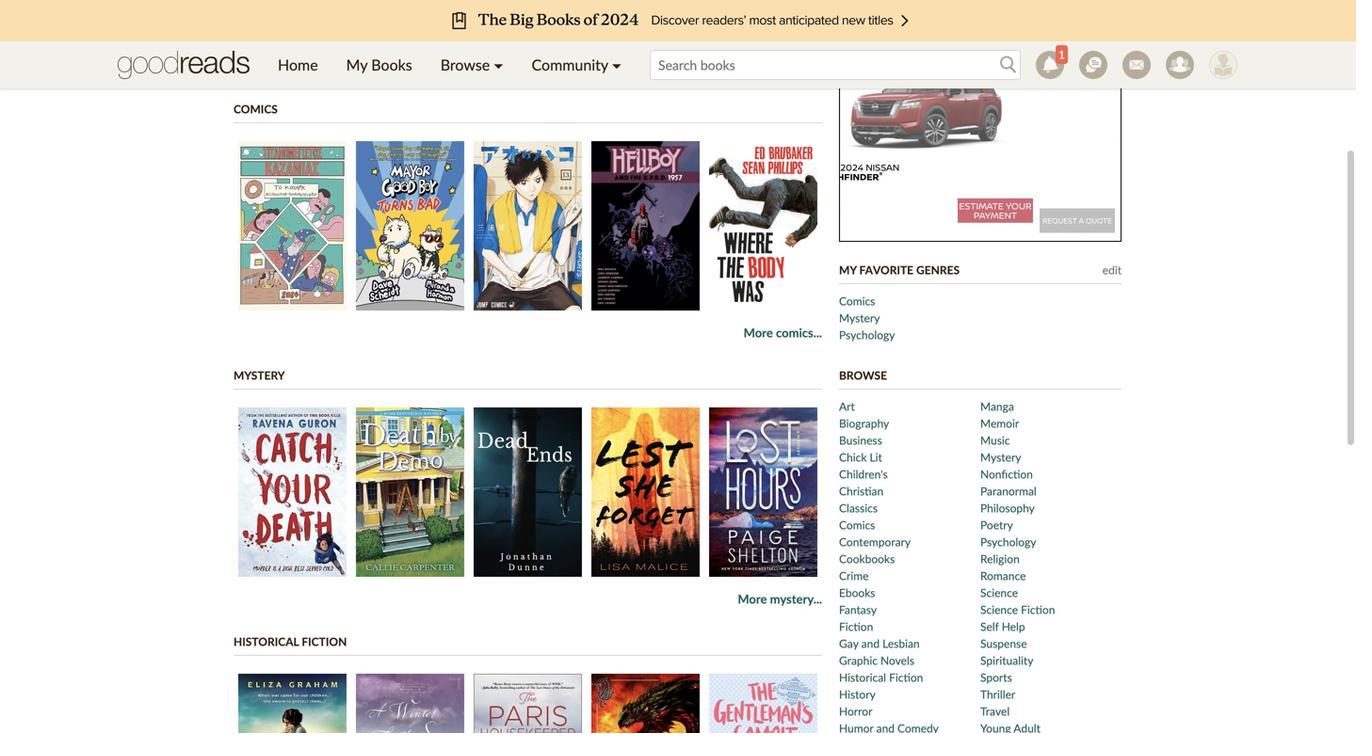 Task type: describe. For each thing, give the bounding box(es) containing it.
fantasy link
[[839, 603, 877, 617]]

horror
[[839, 705, 873, 719]]

1 vertical spatial mystery
[[234, 369, 285, 382]]

self
[[980, 620, 999, 634]]

comics...
[[776, 325, 822, 340]]

browse ▾ button
[[426, 41, 518, 89]]

Search for books to add to your shelves search field
[[650, 50, 1021, 80]]

nonfiction
[[980, 468, 1033, 481]]

death by demo (home renovation mystery #1) image
[[356, 408, 464, 577]]

paranormal link
[[980, 485, 1037, 498]]

comics for comics
[[234, 102, 278, 116]]

and
[[861, 637, 880, 651]]

suspense link
[[980, 637, 1027, 651]]

help
[[1002, 620, 1025, 634]]

chick lit link
[[839, 451, 882, 464]]

chick
[[839, 451, 867, 464]]

manga memoir music mystery nonfiction paranormal philosophy poetry psychology religion romance science science fiction self help suspense spirituality sports thriller travel
[[980, 400, 1055, 719]]

community
[[532, 56, 608, 74]]

Search books text field
[[650, 50, 1021, 80]]

biography link
[[839, 417, 889, 430]]

classics
[[839, 502, 878, 515]]

art
[[839, 400, 855, 413]]

Find a genre by name text field
[[243, 16, 721, 45]]

crime
[[839, 569, 869, 583]]

gay
[[839, 637, 859, 651]]

the paris housekeeper image
[[474, 674, 582, 734]]

historical fiction
[[234, 635, 347, 649]]

science link
[[980, 586, 1018, 600]]

▾ for community ▾
[[612, 56, 622, 74]]

fiction link
[[839, 620, 873, 634]]

suspense
[[980, 637, 1027, 651]]

more comics... link
[[744, 325, 822, 340]]

music link
[[980, 434, 1010, 447]]

history
[[839, 688, 876, 702]]

browse for browse link
[[839, 369, 887, 382]]

advertisement element
[[839, 7, 1122, 242]]

children's link
[[839, 468, 888, 481]]

thriller link
[[980, 688, 1016, 702]]

art biography business chick lit children's christian classics comics contemporary cookbooks crime ebooks fantasy fiction gay and lesbian graphic novels historical fiction history horror
[[839, 400, 923, 719]]

0 horizontal spatial historical fiction link
[[234, 635, 347, 649]]

more for more comics...
[[744, 325, 773, 340]]

nonfiction link
[[980, 468, 1033, 481]]

contemporary link
[[839, 535, 911, 549]]

hellboy and the b.p.r.d.: 1957 image
[[591, 141, 700, 311]]

more mystery...
[[738, 592, 822, 607]]

religion
[[980, 552, 1020, 566]]

philosophy link
[[980, 502, 1035, 515]]

children's
[[839, 468, 888, 481]]

comics link for manga
[[839, 294, 875, 308]]

more for more mystery...
[[738, 592, 767, 607]]

1 vertical spatial mystery link
[[234, 369, 285, 382]]

▾ for browse ▾
[[494, 56, 503, 74]]

mystery...
[[770, 592, 822, 607]]

religion link
[[980, 552, 1020, 566]]

fiction up the midwife's promise image
[[302, 635, 347, 649]]

gay and lesbian link
[[839, 637, 920, 651]]

0 vertical spatial psychology link
[[839, 328, 895, 342]]

1 science from the top
[[980, 586, 1018, 600]]

lost hours (alaska wild, #5) image
[[709, 408, 817, 577]]

art link
[[839, 400, 855, 413]]

comics inside art biography business chick lit children's christian classics comics contemporary cookbooks crime ebooks fantasy fiction gay and lesbian graphic novels historical fiction history horror
[[839, 518, 875, 532]]

1 vertical spatial historical fiction link
[[839, 671, 923, 685]]

edit link
[[1103, 263, 1122, 277]]

genres
[[916, 263, 960, 277]]

my group discussions image
[[1079, 51, 1108, 79]]

lit
[[870, 451, 882, 464]]

アオのハコ 13 [ao no hako 13] image
[[474, 141, 582, 311]]

edit
[[1103, 263, 1122, 277]]

a winter by the sea (on devonshire shores, #2) image
[[356, 674, 464, 734]]

more comics...
[[744, 325, 822, 340]]

fantasy
[[839, 603, 877, 617]]

business link
[[839, 434, 882, 447]]

horror link
[[839, 705, 873, 719]]

travel link
[[980, 705, 1010, 719]]

mystery inside manga memoir music mystery nonfiction paranormal philosophy poetry psychology religion romance science science fiction self help suspense spirituality sports thriller travel
[[980, 451, 1021, 464]]

psychology inside manga memoir music mystery nonfiction paranormal philosophy poetry psychology religion romance science science fiction self help suspense spirituality sports thriller travel
[[980, 535, 1036, 549]]

cookbooks link
[[839, 552, 895, 566]]

sports
[[980, 671, 1012, 685]]

1 vertical spatial psychology link
[[980, 535, 1036, 549]]

comics mystery psychology
[[839, 294, 895, 342]]

mayor good boy turns bad (mayor good boy #3) image
[[356, 141, 464, 311]]

fiction down novels
[[889, 671, 923, 685]]

my favorite genres
[[839, 263, 960, 277]]

ebooks link
[[839, 586, 875, 600]]

novels
[[881, 654, 915, 668]]

2 vertical spatial mystery link
[[980, 451, 1021, 464]]

notifications element
[[1036, 45, 1068, 79]]

friend requests image
[[1166, 51, 1194, 79]]

thriller
[[980, 688, 1016, 702]]

fiction down fantasy link
[[839, 620, 873, 634]]

1 button
[[1028, 41, 1072, 89]]

manga link
[[980, 400, 1014, 413]]



Task type: vqa. For each thing, say whether or not it's contained in the screenshot.
the top the My
yes



Task type: locate. For each thing, give the bounding box(es) containing it.
0 vertical spatial more
[[744, 325, 773, 340]]

1 vertical spatial comics
[[839, 294, 875, 308]]

graphic novels link
[[839, 654, 915, 668]]

graphic
[[839, 654, 878, 668]]

0 horizontal spatial historical
[[234, 635, 299, 649]]

1 horizontal spatial browse
[[839, 369, 887, 382]]

crime link
[[839, 569, 869, 583]]

2 vertical spatial comics
[[839, 518, 875, 532]]

0 vertical spatial comics link
[[234, 102, 278, 116]]

my for my books
[[346, 56, 367, 74]]

business
[[839, 434, 882, 447]]

more left comics...
[[744, 325, 773, 340]]

music
[[980, 434, 1010, 447]]

0 horizontal spatial psychology
[[839, 328, 895, 342]]

1 horizontal spatial psychology
[[980, 535, 1036, 549]]

inbox image
[[1123, 51, 1151, 79]]

historical inside art biography business chick lit children's christian classics comics contemporary cookbooks crime ebooks fantasy fiction gay and lesbian graphic novels historical fiction history horror
[[839, 671, 886, 685]]

2 science from the top
[[980, 603, 1018, 617]]

home link
[[264, 41, 332, 89]]

1 vertical spatial more
[[738, 592, 767, 607]]

psychology up browse link
[[839, 328, 895, 342]]

more
[[744, 325, 773, 340], [738, 592, 767, 607]]

mystery link
[[839, 311, 880, 325], [234, 369, 285, 382], [980, 451, 1021, 464]]

lest she forget image
[[591, 408, 700, 577]]

psychology up religion "link"
[[980, 535, 1036, 549]]

bob builder image
[[1209, 51, 1238, 79]]

0 horizontal spatial my
[[346, 56, 367, 74]]

1 vertical spatial browse
[[839, 369, 887, 382]]

2 ▾ from the left
[[612, 56, 622, 74]]

my for my favorite genres
[[839, 263, 857, 277]]

comics link down classics
[[839, 518, 875, 532]]

0 vertical spatial mystery
[[839, 311, 880, 325]]

mystery
[[839, 311, 880, 325], [234, 369, 285, 382], [980, 451, 1021, 464]]

browse
[[440, 56, 490, 74], [839, 369, 887, 382]]

comics link down the favorite
[[839, 294, 875, 308]]

my inside menu
[[346, 56, 367, 74]]

my books link
[[332, 41, 426, 89]]

my
[[346, 56, 367, 74], [839, 263, 857, 277]]

▾ down find a genre by name text field
[[494, 56, 503, 74]]

paranormal
[[980, 485, 1037, 498]]

menu
[[264, 41, 636, 89]]

menu containing home
[[264, 41, 636, 89]]

science down science link
[[980, 603, 1018, 617]]

historical fiction link
[[234, 635, 347, 649], [839, 671, 923, 685]]

comics down the 'home' link
[[234, 102, 278, 116]]

christian
[[839, 485, 884, 498]]

catch your death image
[[238, 408, 347, 577]]

romance
[[980, 569, 1026, 583]]

1
[[1059, 48, 1065, 61]]

comics for comics mystery psychology
[[839, 294, 875, 308]]

historical fiction link up the midwife's promise image
[[234, 635, 347, 649]]

comics link down the 'home' link
[[234, 102, 278, 116]]

0 vertical spatial browse
[[440, 56, 490, 74]]

None submit
[[247, 45, 335, 75]]

self help link
[[980, 620, 1025, 634]]

comics link
[[234, 102, 278, 116], [839, 294, 875, 308], [839, 518, 875, 532]]

1 vertical spatial science
[[980, 603, 1018, 617]]

more mystery... link
[[738, 592, 822, 607]]

philosophy
[[980, 502, 1035, 515]]

0 vertical spatial my
[[346, 56, 367, 74]]

0 vertical spatial comics
[[234, 102, 278, 116]]

browse for browse ▾
[[440, 56, 490, 74]]

my left books
[[346, 56, 367, 74]]

historical down graphic
[[839, 671, 886, 685]]

0 horizontal spatial ▾
[[494, 56, 503, 74]]

▾ right the community
[[612, 56, 622, 74]]

0 horizontal spatial psychology link
[[839, 328, 895, 342]]

0 horizontal spatial mystery link
[[234, 369, 285, 382]]

browse link
[[839, 369, 887, 382]]

1 horizontal spatial historical fiction link
[[839, 671, 923, 685]]

psychology link up religion "link"
[[980, 535, 1036, 549]]

travel
[[980, 705, 1010, 719]]

favorite
[[859, 263, 914, 277]]

fiction
[[1021, 603, 1055, 617], [839, 620, 873, 634], [302, 635, 347, 649], [889, 671, 923, 685]]

1 horizontal spatial ▾
[[612, 56, 622, 74]]

community ▾
[[532, 56, 622, 74]]

comics link for comics
[[234, 102, 278, 116]]

0 vertical spatial mystery link
[[839, 311, 880, 325]]

where the body was image
[[709, 141, 817, 311]]

my books
[[346, 56, 412, 74]]

0 horizontal spatial browse
[[440, 56, 490, 74]]

memoir
[[980, 417, 1019, 430]]

lesbian
[[883, 637, 920, 651]]

sports link
[[980, 671, 1012, 685]]

manga
[[980, 400, 1014, 413]]

the gentleman's gambit (a league of extraordinary women, #4) image
[[709, 674, 817, 734]]

1 horizontal spatial mystery
[[839, 311, 880, 325]]

cookbooks
[[839, 552, 895, 566]]

0 vertical spatial historical fiction link
[[234, 635, 347, 649]]

poetry
[[980, 518, 1013, 532]]

2 vertical spatial mystery
[[980, 451, 1021, 464]]

psychology
[[839, 328, 895, 342], [980, 535, 1036, 549]]

spirituality
[[980, 654, 1034, 668]]

classics link
[[839, 502, 878, 515]]

contemporary
[[839, 535, 911, 549]]

historical
[[234, 635, 299, 649], [839, 671, 886, 685]]

1 vertical spatial psychology
[[980, 535, 1036, 549]]

historical fiction link down graphic novels link
[[839, 671, 923, 685]]

historical up the midwife's promise image
[[234, 635, 299, 649]]

the doom of odin (grimnir #3) image
[[591, 674, 700, 734]]

browse up "art"
[[839, 369, 887, 382]]

books
[[371, 56, 412, 74]]

browse ▾
[[440, 56, 503, 74]]

2 horizontal spatial mystery
[[980, 451, 1021, 464]]

1 vertical spatial comics link
[[839, 294, 875, 308]]

fiction inside manga memoir music mystery nonfiction paranormal philosophy poetry psychology religion romance science science fiction self help suspense spirituality sports thriller travel
[[1021, 603, 1055, 617]]

fiction up help
[[1021, 603, 1055, 617]]

psychology link up browse link
[[839, 328, 895, 342]]

▾
[[494, 56, 503, 74], [612, 56, 622, 74]]

psychology link
[[839, 328, 895, 342], [980, 535, 1036, 549]]

comics inside comics mystery psychology
[[839, 294, 875, 308]]

τιτανομέγιστος καζαμίας «το κουάρκ» image
[[238, 141, 347, 311]]

2 horizontal spatial mystery link
[[980, 451, 1021, 464]]

my left the favorite
[[839, 263, 857, 277]]

mystery inside comics mystery psychology
[[839, 311, 880, 325]]

1 horizontal spatial my
[[839, 263, 857, 277]]

comics down the favorite
[[839, 294, 875, 308]]

home
[[278, 56, 318, 74]]

0 vertical spatial psychology
[[839, 328, 895, 342]]

browse inside dropdown button
[[440, 56, 490, 74]]

the midwife's promise image
[[238, 674, 347, 734]]

browse down find a genre by name text field
[[440, 56, 490, 74]]

science fiction link
[[980, 603, 1055, 617]]

1 vertical spatial my
[[839, 263, 857, 277]]

memoir link
[[980, 417, 1019, 430]]

▾ inside community ▾ popup button
[[612, 56, 622, 74]]

science down romance
[[980, 586, 1018, 600]]

▾ inside browse ▾ dropdown button
[[494, 56, 503, 74]]

history link
[[839, 688, 876, 702]]

comics down classics
[[839, 518, 875, 532]]

2 vertical spatial comics link
[[839, 518, 875, 532]]

ebooks
[[839, 586, 875, 600]]

0 horizontal spatial mystery
[[234, 369, 285, 382]]

spirituality link
[[980, 654, 1034, 668]]

0 vertical spatial historical
[[234, 635, 299, 649]]

1 horizontal spatial mystery link
[[839, 311, 880, 325]]

christian link
[[839, 485, 884, 498]]

1 ▾ from the left
[[494, 56, 503, 74]]

1 horizontal spatial psychology link
[[980, 535, 1036, 549]]

romance link
[[980, 569, 1026, 583]]

more left mystery...
[[738, 592, 767, 607]]

community ▾ button
[[518, 41, 636, 89]]

0 vertical spatial science
[[980, 586, 1018, 600]]

1 vertical spatial historical
[[839, 671, 886, 685]]

1 horizontal spatial historical
[[839, 671, 886, 685]]

biography
[[839, 417, 889, 430]]

dead ends image
[[474, 408, 582, 577]]

poetry link
[[980, 518, 1013, 532]]



